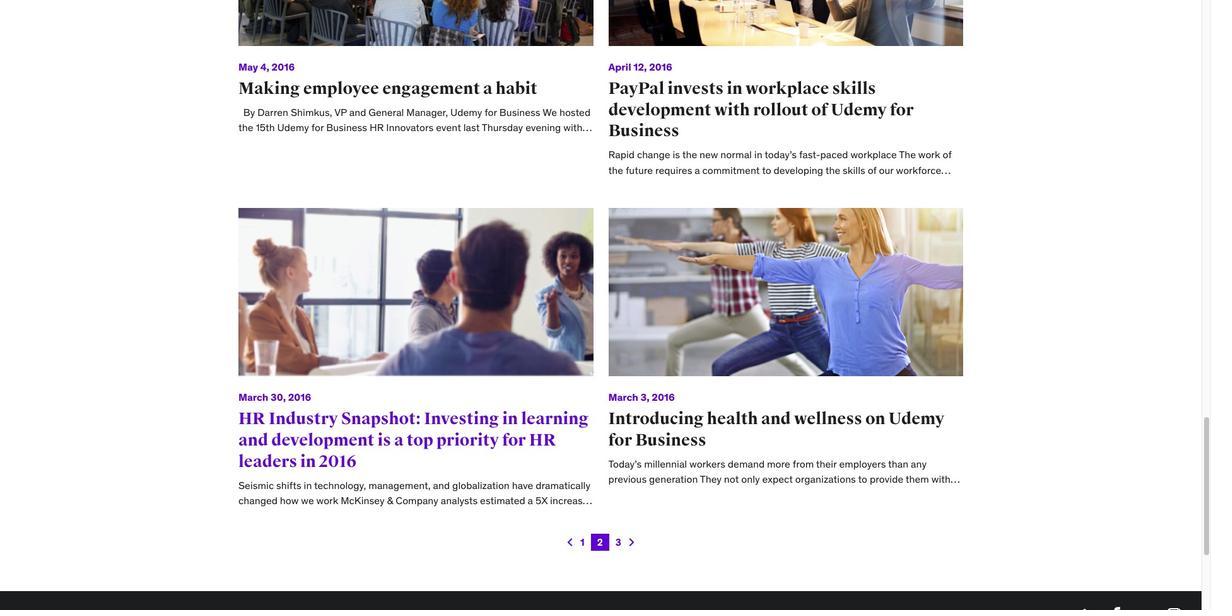 Task type: locate. For each thing, give the bounding box(es) containing it.
may 4, 2016
[[238, 60, 295, 73]]

march 3, 2016
[[608, 391, 675, 404]]

30,
[[271, 391, 286, 404]]

1 vertical spatial development
[[271, 430, 374, 451]]

udemy inside the introducing health and wellness on udemy for business
[[889, 409, 945, 430]]

1 horizontal spatial for
[[608, 430, 632, 451]]

0 vertical spatial business
[[608, 121, 679, 142]]

is
[[378, 430, 391, 451]]

1 march from the left
[[238, 391, 268, 404]]

paypal
[[608, 78, 664, 99]]

of
[[811, 99, 828, 120]]

business
[[608, 121, 679, 142], [635, 430, 706, 451]]

health
[[707, 409, 758, 430]]

business down "introducing"
[[635, 430, 706, 451]]

for inside the paypal invests in workplace skills development with rollout of udemy for business
[[890, 99, 914, 120]]

3
[[616, 536, 621, 548]]

in right leaders
[[300, 452, 316, 472]]

hr industry snapshot: investing in learning and development is a top priority for hr leaders in 2016
[[238, 409, 589, 472]]

wellness
[[794, 409, 862, 430]]

and
[[761, 409, 791, 430], [238, 430, 268, 451]]

0 horizontal spatial development
[[271, 430, 374, 451]]

1 vertical spatial and
[[238, 430, 268, 451]]

in
[[727, 78, 743, 99], [502, 409, 518, 430], [300, 452, 316, 472]]

and right health
[[761, 409, 791, 430]]

1 vertical spatial in
[[502, 409, 518, 430]]

march
[[238, 391, 268, 404], [608, 391, 638, 404]]

development
[[608, 99, 711, 120], [271, 430, 374, 451]]

1 horizontal spatial in
[[502, 409, 518, 430]]

making
[[238, 78, 300, 99]]

march left "3,"
[[608, 391, 638, 404]]

and up leaders
[[238, 430, 268, 451]]

a
[[483, 78, 493, 99], [394, 430, 404, 451]]

1 horizontal spatial a
[[483, 78, 493, 99]]

1 horizontal spatial and
[[761, 409, 791, 430]]

0 vertical spatial development
[[608, 99, 711, 120]]

1 horizontal spatial udemy
[[889, 409, 945, 430]]

1 horizontal spatial development
[[608, 99, 711, 120]]

hr down the learning
[[529, 430, 556, 451]]

business down paypal
[[608, 121, 679, 142]]

0 horizontal spatial march
[[238, 391, 268, 404]]

1
[[580, 536, 585, 548]]

4,
[[260, 60, 269, 73]]

2 horizontal spatial in
[[727, 78, 743, 99]]

1 horizontal spatial march
[[608, 391, 638, 404]]

snapshot:
[[341, 409, 421, 430]]

1 vertical spatial hr
[[529, 430, 556, 451]]

udemy down skills
[[831, 99, 887, 120]]

hr down the 'march 30, 2016'
[[238, 409, 266, 430]]

in left the learning
[[502, 409, 518, 430]]

0 vertical spatial hr
[[238, 409, 266, 430]]

2 march from the left
[[608, 391, 638, 404]]

priority
[[436, 430, 499, 451]]

0 horizontal spatial hr
[[238, 409, 266, 430]]

instagram button image
[[1167, 608, 1181, 611]]

2016 right "3,"
[[652, 391, 675, 404]]

2016
[[272, 60, 295, 73], [649, 60, 672, 73], [288, 391, 311, 404], [652, 391, 675, 404], [319, 452, 356, 472]]

0 vertical spatial udemy
[[831, 99, 887, 120]]

2
[[597, 536, 603, 548]]

development down paypal
[[608, 99, 711, 120]]

0 vertical spatial and
[[761, 409, 791, 430]]

0 horizontal spatial for
[[502, 430, 526, 451]]

1 vertical spatial a
[[394, 430, 404, 451]]

march for hr
[[238, 391, 268, 404]]

and inside the introducing health and wellness on udemy for business
[[761, 409, 791, 430]]

0 vertical spatial in
[[727, 78, 743, 99]]

udemy right on
[[889, 409, 945, 430]]

for
[[890, 99, 914, 120], [502, 430, 526, 451], [608, 430, 632, 451]]

learning
[[521, 409, 589, 430]]

2016 inside the hr industry snapshot: investing in learning and development is a top priority for hr leaders in 2016
[[319, 452, 356, 472]]

1 vertical spatial udemy
[[889, 409, 945, 430]]

2 horizontal spatial for
[[890, 99, 914, 120]]

march left the 30,
[[238, 391, 268, 404]]

2016 right the 30,
[[288, 391, 311, 404]]

2016 right the 4,
[[272, 60, 295, 73]]

on
[[865, 409, 886, 430]]

0 horizontal spatial udemy
[[831, 99, 887, 120]]

development inside the paypal invests in workplace skills development with rollout of udemy for business
[[608, 99, 711, 120]]

leaders
[[238, 452, 297, 472]]

rollout
[[753, 99, 808, 120]]

development inside the hr industry snapshot: investing in learning and development is a top priority for hr leaders in 2016
[[271, 430, 374, 451]]

2016 right 12,
[[649, 60, 672, 73]]

in up with
[[727, 78, 743, 99]]

with
[[714, 99, 750, 120]]

development down industry
[[271, 430, 374, 451]]

a right is
[[394, 430, 404, 451]]

1 vertical spatial business
[[635, 430, 706, 451]]

0 horizontal spatial a
[[394, 430, 404, 451]]

invests
[[668, 78, 724, 99]]

2016 down industry
[[319, 452, 356, 472]]

0 horizontal spatial and
[[238, 430, 268, 451]]

udemy
[[831, 99, 887, 120], [889, 409, 945, 430]]

a left habit
[[483, 78, 493, 99]]

2016 for making
[[272, 60, 295, 73]]

0 vertical spatial a
[[483, 78, 493, 99]]

0 horizontal spatial in
[[300, 452, 316, 472]]

hr
[[238, 409, 266, 430], [529, 430, 556, 451]]



Task type: vqa. For each thing, say whether or not it's contained in the screenshot.
PayPal invests in workplace skills development with rollout of Udemy for Business
yes



Task type: describe. For each thing, give the bounding box(es) containing it.
workplace
[[746, 78, 829, 99]]

linkedin button image
[[1083, 609, 1097, 611]]

hr industry snapshot: investing in learning and development is a top priority for hr leaders in 2016 link
[[238, 409, 589, 472]]

and inside the hr industry snapshot: investing in learning and development is a top priority for hr leaders in 2016
[[238, 430, 268, 451]]

business inside the paypal invests in workplace skills development with rollout of udemy for business
[[608, 121, 679, 142]]

april 12, 2016
[[608, 60, 672, 73]]

paypal invests in workplace skills development with rollout of udemy for business link
[[608, 78, 914, 142]]

paypal invests in workplace skills development with rollout of udemy for business
[[608, 78, 914, 142]]

1 link
[[574, 534, 591, 551]]

for inside the introducing health and wellness on udemy for business
[[608, 430, 632, 451]]

engagement
[[382, 78, 480, 99]]

making employee engagement a habit link
[[238, 78, 537, 99]]

business inside the introducing health and wellness on udemy for business
[[635, 430, 706, 451]]

skills
[[832, 78, 876, 99]]

1 horizontal spatial hr
[[529, 430, 556, 451]]

april
[[608, 60, 631, 73]]

12,
[[633, 60, 647, 73]]

2 vertical spatial in
[[300, 452, 316, 472]]

2016 for paypal
[[649, 60, 672, 73]]

3,
[[641, 391, 650, 404]]

2016 for introducing
[[652, 391, 675, 404]]

introducing health and wellness on udemy for business
[[608, 409, 945, 451]]

2016 for hr
[[288, 391, 311, 404]]

a inside the hr industry snapshot: investing in learning and development is a top priority for hr leaders in 2016
[[394, 430, 404, 451]]

investing
[[424, 409, 499, 430]]

udemy inside the paypal invests in workplace skills development with rollout of udemy for business
[[831, 99, 887, 120]]

march for introducing
[[608, 391, 638, 404]]

march 30, 2016
[[238, 391, 311, 404]]

introducing health and wellness on udemy for business link
[[608, 409, 945, 451]]

facebook button image
[[1112, 607, 1121, 611]]

industry
[[269, 409, 338, 430]]

employee
[[303, 78, 379, 99]]

may
[[238, 60, 258, 73]]

making employee engagement a habit
[[238, 78, 537, 99]]

in inside the paypal invests in workplace skills development with rollout of udemy for business
[[727, 78, 743, 99]]

introducing
[[608, 409, 704, 430]]

3 link
[[609, 534, 628, 551]]

for inside the hr industry snapshot: investing in learning and development is a top priority for hr leaders in 2016
[[502, 430, 526, 451]]

top
[[407, 430, 433, 451]]

habit
[[496, 78, 537, 99]]



